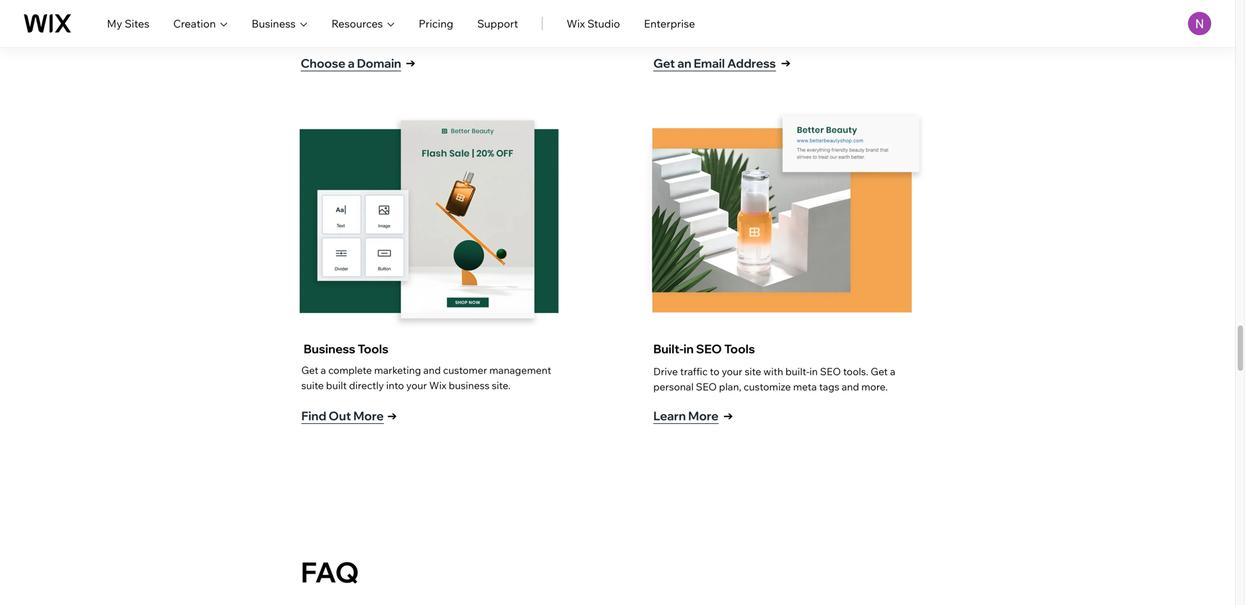 Task type: describe. For each thing, give the bounding box(es) containing it.
wix studio link
[[567, 16, 620, 32]]

business up site
[[368, 421, 419, 435]]

a for domain
[[348, 56, 355, 71]]

find out more
[[302, 409, 384, 423]]

enterprise link
[[644, 16, 696, 32]]

wix inside get a complete marketing and customer management suite built directly into your wix business site.
[[430, 379, 447, 392]]

go
[[510, 421, 526, 435]]

my sites
[[107, 17, 149, 30]]

learn more
[[654, 409, 719, 423]]

customer
[[443, 364, 487, 376]]

enterprise
[[644, 17, 696, 30]]

1 vertical spatial phone
[[301, 459, 338, 474]]

in inside drive traffic to your site with built-in seo tools. get a personal seo plan, customize meta tags and more.
[[810, 365, 818, 378]]

built-
[[654, 341, 684, 356]]

and inside drive traffic to your site with built-in seo tools. get a personal seo plan, customize meta tags and more.
[[842, 380, 860, 393]]

artboaזrd 1@0.5x.jpg image
[[294, 115, 566, 328]]

get an email address link
[[654, 54, 792, 73]]

support link
[[478, 16, 519, 32]]

plan,
[[720, 380, 742, 393]]

profile image image
[[1189, 12, 1212, 35]]

creation
[[173, 17, 216, 30]]

more inside learn more link
[[689, 409, 719, 423]]

that
[[412, 11, 431, 24]]

personal
[[654, 380, 694, 393]]

suite
[[302, 379, 324, 392]]

resources button
[[332, 16, 395, 32]]

your inside get a complete marketing and customer management suite built directly into your wix business site.
[[407, 379, 427, 392]]

0 horizontal spatial in
[[684, 341, 694, 356]]

learn more link
[[654, 407, 735, 426]]

business inside dropdown button
[[252, 17, 296, 30]]

more.
[[862, 380, 888, 393]]

wix studio
[[567, 17, 620, 30]]

your inside drive traffic to your site with built-in seo tools. get a personal seo plan, customize meta tags and more.
[[722, 365, 743, 378]]

find out more link
[[302, 407, 398, 426]]

get an email address
[[654, 56, 776, 71]]

domain inside choose a domain name that makes it easy for customers to find your business.
[[346, 11, 381, 24]]

pricing
[[419, 17, 454, 30]]

1 vertical spatial seo
[[821, 365, 842, 378]]

1 tools from the left
[[358, 341, 389, 356]]

address
[[791, 11, 828, 24]]

with inside drive traffic to your site with built-in seo tools. get a personal seo plan, customize meta tags and more.
[[764, 365, 784, 378]]

site.
[[492, 379, 511, 392]]

business's
[[677, 26, 724, 39]]

to
[[301, 421, 315, 435]]

choose for choose a domain
[[301, 56, 346, 71]]

it
[[465, 11, 471, 24]]

customers
[[301, 26, 350, 39]]

drive traffic to your site with built-in seo tools. get a personal seo plan, customize meta tags and more.
[[654, 365, 896, 393]]

into
[[386, 379, 404, 392]]

business up complete
[[304, 341, 356, 356]]

my
[[107, 17, 122, 30]]

meta
[[794, 380, 817, 393]]

choose for choose a domain name that makes it easy for customers to find your business.
[[301, 11, 336, 24]]

domain inside the build credibility with an email address using your business's domain name.
[[726, 26, 761, 39]]

0 vertical spatial seo
[[696, 341, 722, 356]]

tools.
[[844, 365, 869, 378]]

artboard 1 cocpzy 9.png image
[[666, 268, 678, 288]]

directly
[[349, 379, 384, 392]]

a inside drive traffic to your site with built-in seo tools. get a personal seo plan, customize meta tags and more.
[[891, 365, 896, 378]]

artboard 1@0.5x copy 2.jpg image
[[646, 112, 931, 318]]

get for get a complete marketing and customer management suite built directly into your wix business site.
[[302, 364, 319, 376]]

to get your business phone number go to your desktop >  site dashboard > settings > business phone number
[[301, 421, 580, 474]]

using
[[830, 11, 855, 24]]

learn
[[654, 409, 686, 423]]

1 vertical spatial number
[[340, 459, 387, 474]]

to inside choose a domain name that makes it easy for customers to find your business.
[[352, 26, 362, 39]]

business button
[[252, 16, 308, 32]]

get for get an email address
[[654, 56, 676, 71]]

find
[[364, 26, 382, 39]]



Task type: locate. For each thing, give the bounding box(es) containing it.
name.
[[763, 26, 792, 39]]

dashboard
[[390, 440, 454, 455]]

built-
[[786, 365, 810, 378]]

0 horizontal spatial and
[[424, 364, 441, 376]]

traffic
[[681, 365, 708, 378]]

your down name
[[384, 26, 405, 39]]

get down enterprise
[[654, 56, 676, 71]]

0 horizontal spatial tools
[[358, 341, 389, 356]]

1 vertical spatial wix
[[430, 379, 447, 392]]

seo down traffic
[[696, 380, 717, 393]]

pricing link
[[419, 16, 454, 32]]

name
[[384, 11, 410, 24]]

with up the 'customize'
[[764, 365, 784, 378]]

with inside the build credibility with an email address using your business's domain name.
[[728, 11, 748, 24]]

a left 'domain'
[[348, 56, 355, 71]]

tools
[[358, 341, 389, 356], [725, 341, 756, 356]]

and left customer on the left bottom of page
[[424, 364, 441, 376]]

out
[[329, 409, 351, 423]]

0 horizontal spatial an
[[678, 56, 692, 71]]

wix
[[567, 17, 585, 30], [430, 379, 447, 392]]

2 horizontal spatial get
[[871, 365, 888, 378]]

1 vertical spatial in
[[810, 365, 818, 378]]

to
[[352, 26, 362, 39], [710, 365, 720, 378], [528, 421, 541, 435]]

0 horizontal spatial domain
[[346, 11, 381, 24]]

your inside the build credibility with an email address using your business's domain name.
[[654, 26, 675, 39]]

0 horizontal spatial >
[[456, 440, 464, 455]]

business.
[[407, 26, 450, 39]]

> down go
[[518, 440, 526, 455]]

resources
[[332, 17, 383, 30]]

a right tools.
[[891, 365, 896, 378]]

1 choose from the top
[[301, 11, 336, 24]]

1 horizontal spatial wix
[[567, 17, 585, 30]]

choose a domain link
[[301, 54, 417, 73]]

1 vertical spatial choose
[[301, 56, 346, 71]]

0 horizontal spatial phone
[[301, 459, 338, 474]]

built-in seo tools
[[654, 341, 756, 356]]

domain up find
[[346, 11, 381, 24]]

to inside to get your business phone number go to your desktop >  site dashboard > settings > business phone number
[[528, 421, 541, 435]]

and down tools.
[[842, 380, 860, 393]]

a
[[339, 11, 344, 24], [348, 56, 355, 71], [321, 364, 326, 376], [891, 365, 896, 378]]

> left settings
[[456, 440, 464, 455]]

0 vertical spatial phone
[[422, 421, 459, 435]]

0 horizontal spatial to
[[352, 26, 362, 39]]

faq
[[301, 554, 359, 589]]

your up plan,
[[722, 365, 743, 378]]

get a complete marketing and customer management suite built directly into your wix business site.
[[302, 364, 552, 392]]

to right go
[[528, 421, 541, 435]]

complete
[[329, 364, 372, 376]]

1 horizontal spatial more
[[689, 409, 719, 423]]

seo up traffic
[[696, 341, 722, 356]]

wix down customer on the left bottom of page
[[430, 379, 447, 392]]

domain
[[346, 11, 381, 24], [726, 26, 761, 39]]

settings
[[466, 440, 516, 455]]

0 vertical spatial choose
[[301, 11, 336, 24]]

support
[[478, 17, 519, 30]]

get
[[317, 421, 337, 435]]

build
[[654, 11, 678, 24]]

get
[[654, 56, 676, 71], [302, 364, 319, 376], [871, 365, 888, 378]]

get up suite
[[302, 364, 319, 376]]

1 horizontal spatial domain
[[726, 26, 761, 39]]

2 vertical spatial to
[[528, 421, 541, 435]]

1 horizontal spatial with
[[764, 365, 784, 378]]

number up settings
[[461, 421, 508, 435]]

in up traffic
[[684, 341, 694, 356]]

your right get
[[339, 421, 365, 435]]

0 horizontal spatial get
[[302, 364, 319, 376]]

to right traffic
[[710, 365, 720, 378]]

business
[[449, 379, 490, 392]]

seo up the tags
[[821, 365, 842, 378]]

a for domain
[[339, 11, 344, 24]]

a up suite
[[321, 364, 326, 376]]

1 horizontal spatial number
[[461, 421, 508, 435]]

credibility
[[680, 11, 726, 24]]

creation button
[[173, 16, 228, 32]]

to left find
[[352, 26, 362, 39]]

drive
[[654, 365, 678, 378]]

1 horizontal spatial to
[[528, 421, 541, 435]]

choose a domain name that makes it easy for customers to find your business.
[[301, 11, 510, 39]]

site
[[364, 440, 388, 455]]

0 horizontal spatial number
[[340, 459, 387, 474]]

phone up 'dashboard'
[[422, 421, 459, 435]]

1 vertical spatial and
[[842, 380, 860, 393]]

and
[[424, 364, 441, 376], [842, 380, 860, 393]]

0 horizontal spatial with
[[728, 11, 748, 24]]

0 horizontal spatial more
[[354, 409, 384, 423]]

1 more from the left
[[354, 409, 384, 423]]

to inside drive traffic to your site with built-in seo tools. get a personal seo plan, customize meta tags and more.
[[710, 365, 720, 378]]

a for complete
[[321, 364, 326, 376]]

phone down desktop at the bottom left
[[301, 459, 338, 474]]

1 horizontal spatial >
[[518, 440, 526, 455]]

0 vertical spatial an
[[750, 11, 761, 24]]

for
[[497, 11, 510, 24]]

1 horizontal spatial and
[[842, 380, 860, 393]]

business left customers at the left of page
[[252, 17, 296, 30]]

wix left studio
[[567, 17, 585, 30]]

your right go
[[543, 421, 569, 435]]

address
[[728, 56, 776, 71]]

phone
[[422, 421, 459, 435], [301, 459, 338, 474]]

0 vertical spatial and
[[424, 364, 441, 376]]

tools up site
[[725, 341, 756, 356]]

with right credibility
[[728, 11, 748, 24]]

2 choose from the top
[[301, 56, 346, 71]]

0 vertical spatial domain
[[346, 11, 381, 24]]

business right settings
[[529, 440, 580, 455]]

more right out at the left of page
[[354, 409, 384, 423]]

get inside drive traffic to your site with built-in seo tools. get a personal seo plan, customize meta tags and more.
[[871, 365, 888, 378]]

your down build
[[654, 26, 675, 39]]

number down site
[[340, 459, 387, 474]]

seo
[[696, 341, 722, 356], [821, 365, 842, 378], [696, 380, 717, 393]]

more
[[354, 409, 384, 423], [689, 409, 719, 423]]

2 vertical spatial seo
[[696, 380, 717, 393]]

in up "meta"
[[810, 365, 818, 378]]

sites
[[125, 17, 149, 30]]

an inside the build credibility with an email address using your business's domain name.
[[750, 11, 761, 24]]

and inside get a complete marketing and customer management suite built directly into your wix business site.
[[424, 364, 441, 376]]

wix inside 'link'
[[567, 17, 585, 30]]

0 vertical spatial wix
[[567, 17, 585, 30]]

my sites link
[[107, 16, 149, 32]]

1 vertical spatial domain
[[726, 26, 761, 39]]

1 vertical spatial an
[[678, 56, 692, 71]]

get inside get a complete marketing and customer management suite built directly into your wix business site.
[[302, 364, 319, 376]]

>
[[456, 440, 464, 455], [518, 440, 526, 455]]

customize
[[744, 380, 791, 393]]

tools up complete
[[358, 341, 389, 356]]

domain
[[357, 56, 402, 71]]

1 horizontal spatial an
[[750, 11, 761, 24]]

a inside choose a domain name that makes it easy for customers to find your business.
[[339, 11, 344, 24]]

your
[[384, 26, 405, 39], [654, 26, 675, 39], [722, 365, 743, 378], [407, 379, 427, 392], [339, 421, 365, 435], [543, 421, 569, 435]]

2 > from the left
[[518, 440, 526, 455]]

0 vertical spatial in
[[684, 341, 694, 356]]

more inside find out more link
[[354, 409, 384, 423]]

choose up customers at the left of page
[[301, 11, 336, 24]]

1 > from the left
[[456, 440, 464, 455]]

1 vertical spatial to
[[710, 365, 720, 378]]

0 vertical spatial to
[[352, 26, 362, 39]]

management
[[490, 364, 552, 376]]

1 horizontal spatial in
[[810, 365, 818, 378]]

choose
[[301, 11, 336, 24], [301, 56, 346, 71]]

domain up address
[[726, 26, 761, 39]]

0 horizontal spatial wix
[[430, 379, 447, 392]]

your right "into"
[[407, 379, 427, 392]]

with
[[728, 11, 748, 24], [764, 365, 784, 378]]

1 horizontal spatial get
[[654, 56, 676, 71]]

0 vertical spatial number
[[461, 421, 508, 435]]

2 more from the left
[[689, 409, 719, 423]]

1 horizontal spatial tools
[[725, 341, 756, 356]]

a inside get a complete marketing and customer management suite built directly into your wix business site.
[[321, 364, 326, 376]]

easy
[[473, 11, 495, 24]]

2 horizontal spatial to
[[710, 365, 720, 378]]

site
[[745, 365, 762, 378]]

tags
[[820, 380, 840, 393]]

marketing
[[374, 364, 421, 376]]

more right the learn
[[689, 409, 719, 423]]

email
[[694, 56, 725, 71]]

built
[[326, 379, 347, 392]]

build credibility with an email address using your business's domain name.
[[654, 11, 855, 39]]

studio
[[588, 17, 620, 30]]

choose down customers at the left of page
[[301, 56, 346, 71]]

get up "more."
[[871, 365, 888, 378]]

desktop
[[301, 440, 350, 455]]

your inside choose a domain name that makes it easy for customers to find your business.
[[384, 26, 405, 39]]

choose a domain
[[301, 56, 402, 71]]

makes
[[433, 11, 463, 24]]

in
[[684, 341, 694, 356], [810, 365, 818, 378]]

2 tools from the left
[[725, 341, 756, 356]]

business
[[252, 17, 296, 30], [304, 341, 356, 356], [368, 421, 419, 435], [529, 440, 580, 455]]

1 horizontal spatial phone
[[422, 421, 459, 435]]

choose inside choose a domain name that makes it easy for customers to find your business.
[[301, 11, 336, 24]]

number
[[461, 421, 508, 435], [340, 459, 387, 474]]

business tools
[[302, 341, 389, 356]]

an
[[750, 11, 761, 24], [678, 56, 692, 71]]

email
[[764, 11, 789, 24]]

1 vertical spatial with
[[764, 365, 784, 378]]

a up customers at the left of page
[[339, 11, 344, 24]]

find
[[302, 409, 327, 423]]

0 vertical spatial with
[[728, 11, 748, 24]]



Task type: vqa. For each thing, say whether or not it's contained in the screenshot.
the 'Store' in the Online Store link
no



